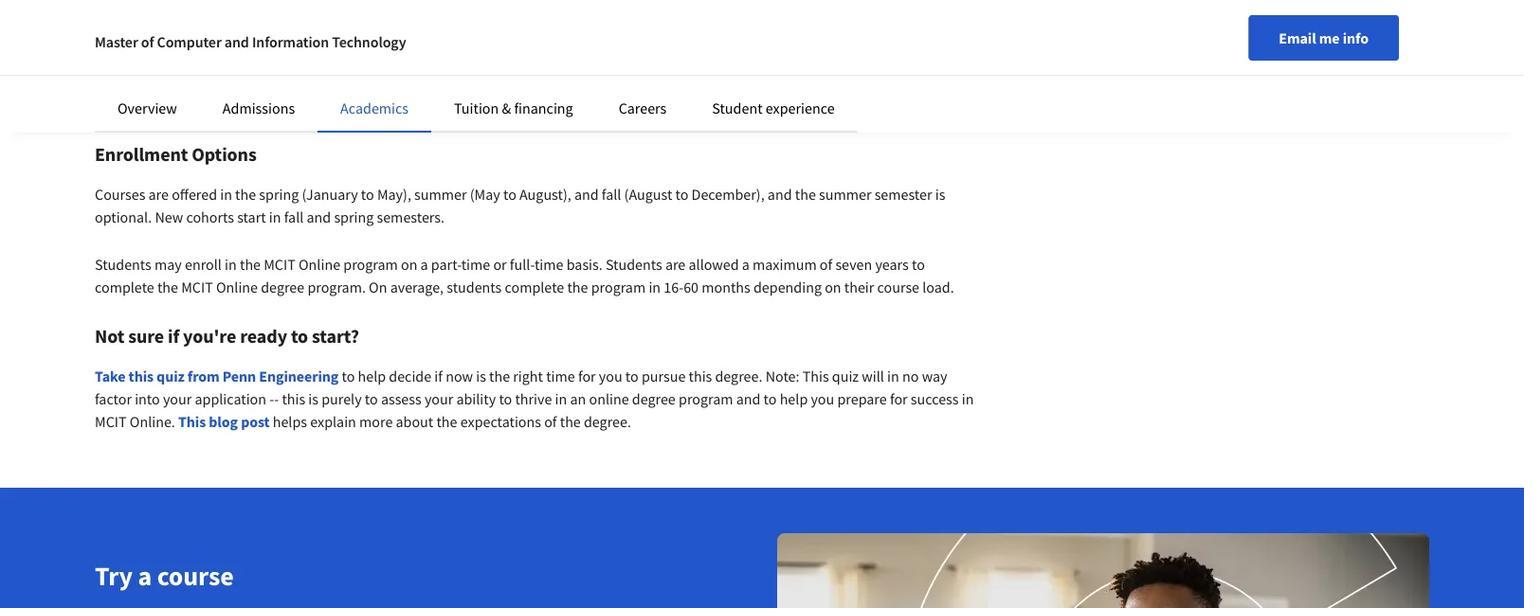Task type: locate. For each thing, give the bounding box(es) containing it.
spring down (january
[[334, 208, 374, 227]]

explain
[[310, 413, 356, 432]]

2 - from the left
[[274, 390, 279, 409]]

4 cit from the top
[[133, 91, 154, 110]]

2 horizontal spatial a
[[742, 256, 750, 275]]

post
[[241, 413, 270, 432]]

1 - from the left
[[270, 390, 274, 409]]

0 vertical spatial this
[[803, 367, 829, 386]]

courses
[[95, 185, 145, 204]]

this
[[129, 367, 154, 386], [689, 367, 712, 386], [282, 390, 305, 409]]

a left part-
[[421, 256, 428, 275]]

systems down "structures"
[[257, 68, 309, 87]]

systems up design
[[355, 22, 408, 41]]

mcit inside the to help decide if now is the right time for you to pursue this degree. note: this quiz will in no way factor into your application -- this is purely to assess your ability to thrive in an online degree program and to help you prepare for success in mcit online.
[[95, 413, 127, 432]]

complete down full- at the left top
[[505, 278, 564, 297]]

students left may
[[95, 256, 152, 275]]

degree. left the note:
[[715, 367, 763, 386]]

time inside the to help decide if now is the right time for you to pursue this degree. note: this quiz will in no way factor into your application -- this is purely to assess your ability to thrive in an online degree program and to help you prepare for success in mcit online.
[[546, 367, 575, 386]]

0 vertical spatial of
[[141, 32, 154, 51]]

you
[[599, 367, 623, 386], [811, 390, 835, 409]]

design
[[362, 45, 405, 64]]

0 horizontal spatial complete
[[95, 278, 154, 297]]

degree up ready
[[261, 278, 305, 297]]

and
[[225, 32, 249, 51], [575, 185, 599, 204], [768, 185, 792, 204], [307, 208, 331, 227], [736, 390, 761, 409]]

to right (may
[[503, 185, 517, 204]]

in left an
[[555, 390, 567, 409]]

2 quiz from the left
[[832, 367, 859, 386]]

an
[[570, 390, 586, 409]]

cit left 5940
[[133, 45, 154, 64]]

0 vertical spatial for
[[578, 367, 596, 386]]

0 vertical spatial course
[[878, 278, 920, 297]]

1 horizontal spatial systems
[[355, 22, 408, 41]]

mcit down start
[[264, 256, 296, 275]]

0 horizontal spatial spring
[[259, 185, 299, 204]]

cit
[[133, 22, 154, 41], [133, 45, 154, 64], [133, 68, 154, 87], [133, 91, 154, 110]]

2 vertical spatial is
[[308, 390, 319, 409]]

1 horizontal spatial are
[[666, 256, 686, 275]]

program.
[[308, 278, 366, 297]]

1 vertical spatial are
[[666, 256, 686, 275]]

1 horizontal spatial this
[[803, 367, 829, 386]]

0 horizontal spatial if
[[168, 325, 179, 349]]

0 horizontal spatial students
[[95, 256, 152, 275]]

help
[[358, 367, 386, 386], [780, 390, 808, 409]]

basis.
[[567, 256, 603, 275]]

is right semester
[[936, 185, 946, 204]]

months
[[702, 278, 751, 297]]

1 horizontal spatial summer
[[819, 185, 872, 204]]

you're
[[183, 325, 236, 349]]

the down an
[[560, 413, 581, 432]]

your
[[163, 390, 192, 409], [425, 390, 453, 409]]

0 horizontal spatial of
[[141, 32, 154, 51]]

mcit
[[264, 256, 296, 275], [181, 278, 213, 297], [95, 413, 127, 432]]

mcit down enroll
[[181, 278, 213, 297]]

0 vertical spatial degree.
[[715, 367, 763, 386]]

student
[[712, 99, 763, 118]]

& right the tuition
[[502, 99, 511, 118]]

if right sure
[[168, 325, 179, 349]]

(may
[[470, 185, 500, 204]]

your right into
[[163, 390, 192, 409]]

overview link
[[118, 99, 177, 118]]

1 vertical spatial degree
[[632, 390, 676, 409]]

in left "16-"
[[649, 278, 661, 297]]

0 vertical spatial are
[[148, 185, 169, 204]]

program down basis.
[[591, 278, 646, 297]]

0 horizontal spatial your
[[163, 390, 192, 409]]

students right basis.
[[606, 256, 663, 275]]

for down 'no'
[[890, 390, 908, 409]]

this up into
[[129, 367, 154, 386]]

& right algorithms
[[262, 91, 271, 110]]

are
[[148, 185, 169, 204], [666, 256, 686, 275]]

on up average,
[[401, 256, 418, 275]]

0 horizontal spatial quiz
[[157, 367, 185, 386]]

complete up not
[[95, 278, 154, 297]]

- up helps
[[274, 390, 279, 409]]

the left the right
[[489, 367, 510, 386]]

1 summer from the left
[[414, 185, 467, 204]]

email me info button
[[1249, 15, 1400, 61]]

spring up start
[[259, 185, 299, 204]]

information
[[252, 32, 329, 51]]

course down years
[[878, 278, 920, 297]]

this left 'blog'
[[178, 413, 206, 432]]

2 horizontal spatial program
[[679, 390, 733, 409]]

1 vertical spatial program
[[591, 278, 646, 297]]

a up months
[[742, 256, 750, 275]]

of left 5930
[[141, 32, 154, 51]]

email me info
[[1279, 28, 1369, 47]]

of
[[141, 32, 154, 51], [820, 256, 833, 275], [544, 413, 557, 432]]

to
[[272, 22, 286, 41], [361, 185, 374, 204], [503, 185, 517, 204], [676, 185, 689, 204], [912, 256, 925, 275], [291, 325, 308, 349], [342, 367, 355, 386], [626, 367, 639, 386], [365, 390, 378, 409], [499, 390, 512, 409], [764, 390, 777, 409]]

0 vertical spatial fall
[[602, 185, 621, 204]]

mcit down factor
[[95, 413, 127, 432]]

time
[[461, 256, 490, 275], [535, 256, 564, 275], [546, 367, 575, 386]]

your down now
[[425, 390, 453, 409]]

to right years
[[912, 256, 925, 275]]

summer up semesters.
[[414, 185, 467, 204]]

1 vertical spatial of
[[820, 256, 833, 275]]

1 horizontal spatial is
[[476, 367, 486, 386]]

summer left semester
[[819, 185, 872, 204]]

may
[[155, 256, 182, 275]]

academics
[[341, 99, 409, 118]]

1 vertical spatial mcit
[[181, 278, 213, 297]]

2 vertical spatial program
[[679, 390, 733, 409]]

this right pursue
[[689, 367, 712, 386]]

in up cohorts
[[220, 185, 232, 204]]

1 vertical spatial course
[[157, 560, 234, 594]]

& left "software"
[[291, 45, 300, 64]]

data
[[190, 45, 219, 64]]

0 horizontal spatial fall
[[284, 208, 304, 227]]

years
[[876, 256, 909, 275]]

are up "16-"
[[666, 256, 686, 275]]

0 horizontal spatial this
[[178, 413, 206, 432]]

fall right start
[[284, 208, 304, 227]]

1 horizontal spatial course
[[878, 278, 920, 297]]

quiz up into
[[157, 367, 185, 386]]

or
[[493, 256, 507, 275]]

1 vertical spatial for
[[890, 390, 908, 409]]

1 horizontal spatial complete
[[505, 278, 564, 297]]

1 horizontal spatial for
[[890, 390, 908, 409]]

1 horizontal spatial degree.
[[715, 367, 763, 386]]

to right the (august
[[676, 185, 689, 204]]

for up an
[[578, 367, 596, 386]]

student experience link
[[712, 99, 835, 118]]

course
[[878, 278, 920, 297], [157, 560, 234, 594]]

1 horizontal spatial on
[[825, 278, 842, 297]]

master
[[95, 32, 138, 51]]

2 horizontal spatial is
[[936, 185, 946, 204]]

0 horizontal spatial help
[[358, 367, 386, 386]]

online
[[299, 256, 340, 275], [216, 278, 258, 297]]

2 horizontal spatial mcit
[[264, 256, 296, 275]]

email
[[1279, 28, 1317, 47]]

1 vertical spatial is
[[476, 367, 486, 386]]

1 horizontal spatial quiz
[[832, 367, 859, 386]]

start
[[237, 208, 266, 227]]

of left seven
[[820, 256, 833, 275]]

program down pursue
[[679, 390, 733, 409]]

1 horizontal spatial a
[[421, 256, 428, 275]]

time up an
[[546, 367, 575, 386]]

2 vertical spatial mcit
[[95, 413, 127, 432]]

this blog post link
[[178, 413, 273, 432]]

the down may
[[157, 278, 178, 297]]

1 horizontal spatial program
[[591, 278, 646, 297]]

into
[[135, 390, 160, 409]]

degree inside "students may enroll in the mcit online program on a part-time or full-time basis. students are allowed a maximum of seven years to complete the mcit online degree program. on average, students complete the program in 16-60 months depending on their course load."
[[261, 278, 305, 297]]

if left now
[[435, 367, 443, 386]]

to inside "students may enroll in the mcit online program on a part-time or full-time basis. students are allowed a maximum of seven years to complete the mcit online degree program. on average, students complete the program in 16-60 months depending on their course load."
[[912, 256, 925, 275]]

1 horizontal spatial fall
[[602, 185, 621, 204]]

this up helps
[[282, 390, 305, 409]]

0 vertical spatial if
[[168, 325, 179, 349]]

1 horizontal spatial your
[[425, 390, 453, 409]]

degree. inside the to help decide if now is the right time for you to pursue this degree. note: this quiz will in no way factor into your application -- this is purely to assess your ability to thrive in an online degree program and to help you prepare for success in mcit online.
[[715, 367, 763, 386]]

0 vertical spatial you
[[599, 367, 623, 386]]

you left prepare
[[811, 390, 835, 409]]

cit left 5950
[[133, 68, 154, 87]]

are inside courses are offered in the spring (january to may), summer (may to august), and fall (august to december), and the summer semester is optional. new cohorts start in fall and spring semesters.
[[148, 185, 169, 204]]

are inside "students may enroll in the mcit online program on a part-time or full-time basis. students are allowed a maximum of seven years to complete the mcit online degree program. on average, students complete the program in 16-60 months depending on their course load."
[[666, 256, 686, 275]]

1 vertical spatial if
[[435, 367, 443, 386]]

of down thrive
[[544, 413, 557, 432]]

2 vertical spatial of
[[544, 413, 557, 432]]

1 students from the left
[[95, 256, 152, 275]]

1 vertical spatial systems
[[257, 68, 309, 87]]

you up online
[[599, 367, 623, 386]]

1 vertical spatial help
[[780, 390, 808, 409]]

0 vertical spatial online
[[299, 256, 340, 275]]

is down engineering
[[308, 390, 319, 409]]

students
[[95, 256, 152, 275], [606, 256, 663, 275]]

2 horizontal spatial of
[[820, 256, 833, 275]]

1 horizontal spatial spring
[[334, 208, 374, 227]]

purely
[[322, 390, 362, 409]]

are up new
[[148, 185, 169, 204]]

degree down pursue
[[632, 390, 676, 409]]

0 horizontal spatial degree
[[261, 278, 305, 297]]

- up post
[[270, 390, 274, 409]]

a
[[421, 256, 428, 275], [742, 256, 750, 275], [138, 560, 152, 594]]

right
[[513, 367, 543, 386]]

1 horizontal spatial degree
[[632, 390, 676, 409]]

1 vertical spatial on
[[825, 278, 842, 297]]

0 horizontal spatial online
[[216, 278, 258, 297]]

online down enroll
[[216, 278, 258, 297]]

0 horizontal spatial for
[[578, 367, 596, 386]]

is
[[936, 185, 946, 204], [476, 367, 486, 386], [308, 390, 319, 409]]

1 vertical spatial you
[[811, 390, 835, 409]]

the right about
[[437, 413, 458, 432]]

students may enroll in the mcit online program on a part-time or full-time basis. students are allowed a maximum of seven years to complete the mcit online degree program. on average, students complete the program in 16-60 months depending on their course load.
[[95, 256, 955, 297]]

0 horizontal spatial are
[[148, 185, 169, 204]]

overview
[[118, 99, 177, 118]]

1 horizontal spatial if
[[435, 367, 443, 386]]

technology
[[332, 32, 406, 51]]

course right try
[[157, 560, 234, 594]]

help down the note:
[[780, 390, 808, 409]]

0 vertical spatial systems
[[355, 22, 408, 41]]

degree
[[261, 278, 305, 297], [632, 390, 676, 409]]

quiz left will
[[832, 367, 859, 386]]

spring
[[259, 185, 299, 204], [334, 208, 374, 227]]

info
[[1343, 28, 1369, 47]]

0 vertical spatial on
[[401, 256, 418, 275]]

0 vertical spatial help
[[358, 367, 386, 386]]

is right now
[[476, 367, 486, 386]]

1 horizontal spatial mcit
[[181, 278, 213, 297]]

about
[[396, 413, 434, 432]]

1 vertical spatial spring
[[334, 208, 374, 227]]

1 horizontal spatial of
[[544, 413, 557, 432]]

to inside cit 5930 introduction to computer systems cit 5940 data structures & software design cit 5950 computer systems programming cit 5960 algorithms & computation
[[272, 22, 286, 41]]

degree. down online
[[584, 413, 631, 432]]

cit left 5930
[[133, 22, 154, 41]]

help up assess
[[358, 367, 386, 386]]

0 horizontal spatial mcit
[[95, 413, 127, 432]]

0 horizontal spatial summer
[[414, 185, 467, 204]]

online up program.
[[299, 256, 340, 275]]

the down basis.
[[567, 278, 588, 297]]

the
[[235, 185, 256, 204], [795, 185, 816, 204], [240, 256, 261, 275], [157, 278, 178, 297], [567, 278, 588, 297], [489, 367, 510, 386], [437, 413, 458, 432], [560, 413, 581, 432]]

enrollment
[[95, 143, 188, 167]]

academics link
[[341, 99, 409, 118]]

decide
[[389, 367, 432, 386]]

way
[[922, 367, 948, 386]]

to up "structures"
[[272, 22, 286, 41]]

cit left 5960
[[133, 91, 154, 110]]

a right try
[[138, 560, 152, 594]]

program up on
[[344, 256, 398, 275]]

fall left the (august
[[602, 185, 621, 204]]

0 vertical spatial program
[[344, 256, 398, 275]]

0 vertical spatial is
[[936, 185, 946, 204]]

enrollment options
[[95, 143, 257, 167]]

on left 'their'
[[825, 278, 842, 297]]

0 vertical spatial mcit
[[264, 256, 296, 275]]

fall
[[602, 185, 621, 204], [284, 208, 304, 227]]

semester
[[875, 185, 933, 204]]

1 horizontal spatial this
[[282, 390, 305, 409]]

in right enroll
[[225, 256, 237, 275]]

systems
[[355, 22, 408, 41], [257, 68, 309, 87]]

this right the note:
[[803, 367, 829, 386]]

0 horizontal spatial program
[[344, 256, 398, 275]]

new
[[155, 208, 183, 227]]

0 vertical spatial degree
[[261, 278, 305, 297]]

and inside the to help decide if now is the right time for you to pursue this degree. note: this quiz will in no way factor into your application -- this is purely to assess your ability to thrive in an online degree program and to help you prepare for success in mcit online.
[[736, 390, 761, 409]]

load.
[[923, 278, 955, 297]]

summer
[[414, 185, 467, 204], [819, 185, 872, 204]]

1 horizontal spatial students
[[606, 256, 663, 275]]

this
[[803, 367, 829, 386], [178, 413, 206, 432]]

0 horizontal spatial degree.
[[584, 413, 631, 432]]



Task type: vqa. For each thing, say whether or not it's contained in the screenshot.
are in Courses are offered in the spring (January to May), summer (May to August), and fall (August to December), and the summer semester is optional. New cohorts start in fall and spring semesters.
yes



Task type: describe. For each thing, give the bounding box(es) containing it.
cit 5930 introduction to computer systems cit 5940 data structures & software design cit 5950 computer systems programming cit 5960 algorithms & computation
[[133, 22, 408, 110]]

programming
[[312, 68, 399, 87]]

seven
[[836, 256, 873, 275]]

0 horizontal spatial course
[[157, 560, 234, 594]]

0 horizontal spatial a
[[138, 560, 152, 594]]

courses are offered in the spring (january to may), summer (may to august), and fall (august to december), and the summer semester is optional. new cohorts start in fall and spring semesters.
[[95, 185, 946, 227]]

in left 'no'
[[888, 367, 900, 386]]

may),
[[377, 185, 411, 204]]

to left may),
[[361, 185, 374, 204]]

expectations
[[461, 413, 541, 432]]

program inside the to help decide if now is the right time for you to pursue this degree. note: this quiz will in no way factor into your application -- this is purely to assess your ability to thrive in an online degree program and to help you prepare for success in mcit online.
[[679, 390, 733, 409]]

careers
[[619, 99, 667, 118]]

16-
[[664, 278, 684, 297]]

the inside the to help decide if now is the right time for you to pursue this degree. note: this quiz will in no way factor into your application -- this is purely to assess your ability to thrive in an online degree program and to help you prepare for success in mcit online.
[[489, 367, 510, 386]]

to help decide if now is the right time for you to pursue this degree. note: this quiz will in no way factor into your application -- this is purely to assess your ability to thrive in an online degree program and to help you prepare for success in mcit online.
[[95, 367, 974, 432]]

options
[[192, 143, 257, 167]]

1 horizontal spatial &
[[291, 45, 300, 64]]

2 horizontal spatial &
[[502, 99, 511, 118]]

in right success
[[962, 390, 974, 409]]

1 vertical spatial online
[[216, 278, 258, 297]]

1 your from the left
[[163, 390, 192, 409]]

enroll
[[185, 256, 222, 275]]

5940
[[157, 45, 187, 64]]

to left pursue
[[626, 367, 639, 386]]

part-
[[431, 256, 462, 275]]

not sure if you're ready to start?
[[95, 325, 359, 349]]

the up maximum
[[795, 185, 816, 204]]

assess
[[381, 390, 422, 409]]

0 horizontal spatial is
[[308, 390, 319, 409]]

this blog post helps explain more about the expectations of the degree.
[[178, 413, 631, 432]]

time left basis.
[[535, 256, 564, 275]]

0 horizontal spatial on
[[401, 256, 418, 275]]

5930
[[157, 22, 187, 41]]

average,
[[390, 278, 444, 297]]

tuition & financing link
[[454, 99, 573, 118]]

careers link
[[619, 99, 667, 118]]

degree inside the to help decide if now is the right time for you to pursue this degree. note: this quiz will in no way factor into your application -- this is purely to assess your ability to thrive in an online degree program and to help you prepare for success in mcit online.
[[632, 390, 676, 409]]

1 vertical spatial degree.
[[584, 413, 631, 432]]

to up the purely
[[342, 367, 355, 386]]

quiz inside the to help decide if now is the right time for you to pursue this degree. note: this quiz will in no way factor into your application -- this is purely to assess your ability to thrive in an online degree program and to help you prepare for success in mcit online.
[[832, 367, 859, 386]]

computer up 5950
[[157, 32, 222, 51]]

time up students
[[461, 256, 490, 275]]

engineering
[[259, 367, 339, 386]]

penn
[[223, 367, 256, 386]]

blog
[[209, 413, 238, 432]]

start?
[[312, 325, 359, 349]]

2 students from the left
[[606, 256, 663, 275]]

3 cit from the top
[[133, 68, 154, 87]]

algorithms
[[190, 91, 259, 110]]

application
[[195, 390, 266, 409]]

me
[[1320, 28, 1340, 47]]

this inside the to help decide if now is the right time for you to pursue this degree. note: this quiz will in no way factor into your application -- this is purely to assess your ability to thrive in an online degree program and to help you prepare for success in mcit online.
[[803, 367, 829, 386]]

computer up algorithms
[[190, 68, 254, 87]]

august),
[[520, 185, 572, 204]]

5950
[[157, 68, 187, 87]]

tuition & financing
[[454, 99, 573, 118]]

1 quiz from the left
[[157, 367, 185, 386]]

2 your from the left
[[425, 390, 453, 409]]

1 horizontal spatial help
[[780, 390, 808, 409]]

no
[[903, 367, 919, 386]]

on
[[369, 278, 387, 297]]

to down the note:
[[764, 390, 777, 409]]

1 vertical spatial this
[[178, 413, 206, 432]]

the right enroll
[[240, 256, 261, 275]]

introduction
[[190, 22, 269, 41]]

take this quiz from penn engineering link
[[95, 367, 339, 386]]

0 horizontal spatial you
[[599, 367, 623, 386]]

from
[[188, 367, 220, 386]]

factor
[[95, 390, 132, 409]]

try
[[95, 560, 133, 594]]

their
[[845, 278, 875, 297]]

note:
[[766, 367, 800, 386]]

experience
[[766, 99, 835, 118]]

1 horizontal spatial online
[[299, 256, 340, 275]]

software
[[303, 45, 359, 64]]

tuition
[[454, 99, 499, 118]]

optional.
[[95, 208, 152, 227]]

5960
[[157, 91, 187, 110]]

computer up "software"
[[289, 22, 352, 41]]

of inside "students may enroll in the mcit online program on a part-time or full-time basis. students are allowed a maximum of seven years to complete the mcit online degree program. on average, students complete the program in 16-60 months depending on their course load."
[[820, 256, 833, 275]]

1 vertical spatial fall
[[284, 208, 304, 227]]

student experience
[[712, 99, 835, 118]]

in right start
[[269, 208, 281, 227]]

not
[[95, 325, 124, 349]]

ability
[[457, 390, 496, 409]]

master of computer and information technology
[[95, 32, 406, 51]]

try a course
[[95, 560, 234, 594]]

0 horizontal spatial systems
[[257, 68, 309, 87]]

students
[[447, 278, 502, 297]]

will
[[862, 367, 885, 386]]

0 vertical spatial spring
[[259, 185, 299, 204]]

2 horizontal spatial this
[[689, 367, 712, 386]]

is inside courses are offered in the spring (january to may), summer (may to august), and fall (august to december), and the summer semester is optional. new cohorts start in fall and spring semesters.
[[936, 185, 946, 204]]

2 cit from the top
[[133, 45, 154, 64]]

to right ready
[[291, 325, 308, 349]]

to up expectations
[[499, 390, 512, 409]]

semesters.
[[377, 208, 445, 227]]

take
[[95, 367, 126, 386]]

admissions
[[223, 99, 295, 118]]

the up start
[[235, 185, 256, 204]]

pursue
[[642, 367, 686, 386]]

structures
[[222, 45, 288, 64]]

december),
[[692, 185, 765, 204]]

online
[[589, 390, 629, 409]]

course inside "students may enroll in the mcit online program on a part-time or full-time basis. students are allowed a maximum of seven years to complete the mcit online degree program. on average, students complete the program in 16-60 months depending on their course load."
[[878, 278, 920, 297]]

financing
[[514, 99, 573, 118]]

to up more
[[365, 390, 378, 409]]

(january
[[302, 185, 358, 204]]

take this quiz from penn engineering
[[95, 367, 339, 386]]

allowed
[[689, 256, 739, 275]]

2 summer from the left
[[819, 185, 872, 204]]

online.
[[130, 413, 175, 432]]

0 horizontal spatial &
[[262, 91, 271, 110]]

maximum
[[753, 256, 817, 275]]

1 cit from the top
[[133, 22, 154, 41]]

0 horizontal spatial this
[[129, 367, 154, 386]]

60
[[684, 278, 699, 297]]

if inside the to help decide if now is the right time for you to pursue this degree. note: this quiz will in no way factor into your application -- this is purely to assess your ability to thrive in an online degree program and to help you prepare for success in mcit online.
[[435, 367, 443, 386]]

computation
[[274, 91, 358, 110]]

offered
[[172, 185, 217, 204]]

full-
[[510, 256, 535, 275]]

1 complete from the left
[[95, 278, 154, 297]]

now
[[446, 367, 473, 386]]

sure
[[128, 325, 164, 349]]

2 complete from the left
[[505, 278, 564, 297]]

prepare
[[838, 390, 887, 409]]

admissions link
[[223, 99, 295, 118]]

1 horizontal spatial you
[[811, 390, 835, 409]]



